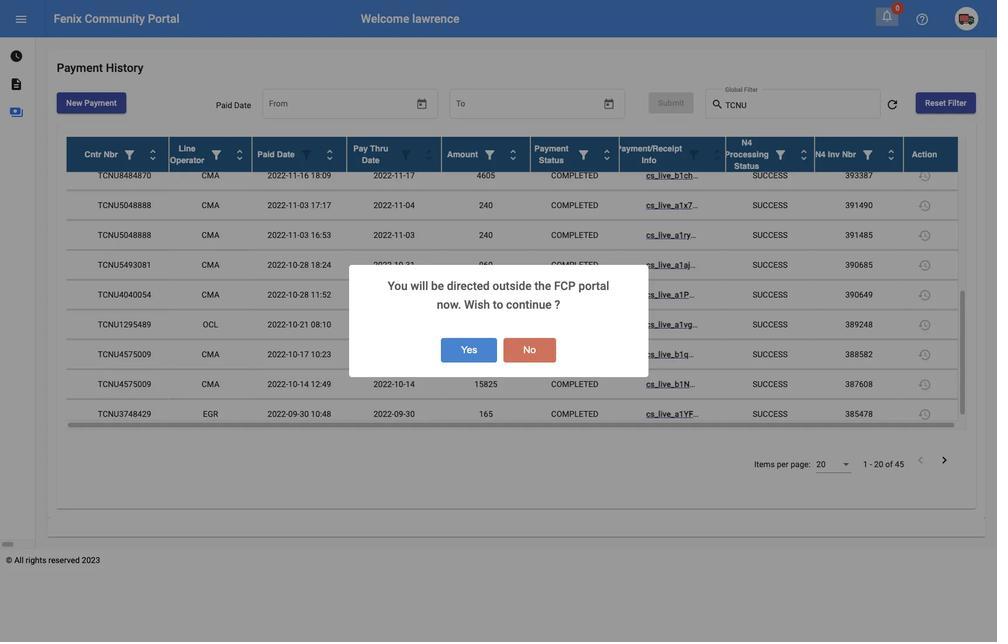 Task type: vqa. For each thing, say whether or not it's contained in the screenshot.
Payment History
yes



Task type: describe. For each thing, give the bounding box(es) containing it.
7 restore row from the top
[[66, 310, 960, 340]]

5 filter_alt from the left
[[483, 148, 497, 162]]

directed
[[447, 279, 490, 293]]

2022- down 2022-11-03 17:17
[[268, 231, 288, 240]]

unfold_more for date
[[323, 148, 337, 162]]

10- left 10:23
[[288, 350, 300, 359]]

09- for 2022-09-30 10:48
[[288, 410, 300, 419]]

2023-01-04 15:18
[[268, 141, 332, 150]]

unfold_more button for nbr
[[141, 143, 165, 166]]

cs_live_b1qmd9gjcgngfvx5tu50be2axl7pwyqidphasrabgtauqiaa19lt2jggp0 link
[[647, 350, 940, 359]]

amount
[[447, 150, 478, 159]]

status inside payment status
[[539, 156, 564, 165]]

cs_live_a1rykyrtnjtrhiacodtsq9gdjpfmvrkk0opzok8cqsi8igplcneorjvtop
[[647, 231, 933, 240]]

reset filter
[[926, 98, 968, 108]]

help_outline button
[[911, 7, 935, 30]]

container availability
[[35, 44, 80, 67]]

success for 390649
[[753, 290, 788, 300]]

unfold_more for filter_alt
[[507, 148, 521, 162]]

no color image inside menu button
[[14, 12, 28, 27]]

no button
[[504, 339, 556, 363]]

tcnu4575009 for 2022-10-14 12:49
[[98, 380, 151, 389]]

3 restore row from the top
[[66, 191, 960, 221]]

2022- down '2022-11-03 16:53'
[[268, 260, 288, 270]]

2022-09-30 10:48
[[268, 410, 332, 419]]

unfold_more button for info
[[706, 143, 730, 166]]

28 for 11:52
[[300, 290, 309, 300]]

reserved
[[48, 556, 80, 565]]

-
[[871, 460, 873, 469]]

cs_live_a1yfcuoegcqnmfotwzzi87pecvlneyxo08t1fdghhwgrtvczh8jobczjdt link
[[647, 410, 945, 419]]

cs_live_b1qmd9gjcgngfvx5tu50be2axl7pwyqidphasrabgtauqiaa19lt2jggp0
[[647, 350, 940, 359]]

10 restore row from the top
[[66, 400, 960, 430]]

10- left the 11:52
[[288, 290, 300, 300]]

03 for 16:53
[[300, 231, 309, 240]]

refresh button
[[881, 92, 905, 116]]

filter_alt inside the payment/receipt info filter_alt
[[687, 148, 701, 162]]

date for paid date filter_alt
[[277, 150, 295, 159]]

To date field
[[456, 101, 574, 110]]

navigate_before button
[[911, 453, 932, 470]]

notifications_none button
[[876, 7, 900, 26]]

rights
[[26, 556, 46, 565]]

2022-10-31 for 2022-10-28 11:52
[[374, 290, 415, 300]]

status inside n4 processing status filter_alt
[[735, 162, 760, 171]]

2022- down 2022-10-14
[[374, 410, 394, 419]]

unfold_more for operator
[[233, 148, 247, 162]]

filter_alt button for operator
[[205, 143, 228, 166]]

restore for cs_live_b1nwglmkbpzgm2cbzhd0iu2u03qawr93igis0tvkehkzqljxlil1qahsns
[[918, 378, 932, 392]]

10:23
[[311, 350, 332, 359]]

cma for 2022-10-14 12:49
[[202, 380, 220, 389]]

1 - 20 of 45
[[864, 460, 905, 469]]

2022- left will
[[374, 290, 394, 300]]

processing
[[725, 150, 770, 159]]

lawrence
[[413, 12, 460, 26]]

6 column header from the left
[[531, 137, 620, 172]]

tcnu5048888 for 2022-11-03 17:17
[[98, 201, 151, 210]]

04 for 01-
[[300, 141, 309, 150]]

1 20 from the left
[[817, 460, 826, 469]]

31 for 2022-10-28 18:24
[[406, 260, 415, 270]]

no color image inside navigate_next button
[[938, 454, 952, 468]]

tcnu4040054
[[98, 290, 151, 300]]

container
[[35, 44, 75, 56]]

tcnu8484870
[[98, 171, 151, 180]]

cs_live_a1vgo7fmjwlnsnd62zgyyyt8ih1odb1mqfqbuqarijxzpju722lvwyv2om link
[[647, 320, 951, 330]]

2022- down 2022-10-28 18:24
[[268, 290, 288, 300]]

fenix community portal
[[54, 12, 180, 26]]

3 filter_alt from the left
[[300, 148, 314, 162]]

one
[[203, 141, 219, 150]]

11- for 2022-11-03 17:17
[[288, 201, 300, 210]]

11- for 2022-11-04
[[394, 201, 406, 210]]

payment status
[[535, 144, 569, 165]]

2022- down 2022-11-04
[[374, 231, 394, 240]]

cma for 2022-11-16 18:09
[[202, 171, 220, 180]]

search
[[712, 98, 724, 110]]

completed for cs_live_b1g2uoxbbpyw9aysba3rpknd0iowgl3hngtntwenjz4pbaivwphp05gsbk
[[552, 141, 599, 150]]

restore button for cs_live_a1x7zqahqmilgtbmp5ocvtjdbckpm0vnvz9uovpoowufgj2hllvda4wkyq
[[914, 194, 937, 217]]

2022- left 21
[[268, 320, 288, 330]]

4605
[[477, 171, 496, 180]]

2022- up 2022-10-14 12:49
[[268, 350, 288, 359]]

restore for cs_live_a1yfcuoegcqnmfotwzzi87pecvlneyxo08t1fdghhwgrtvczh8jobczjdt
[[918, 408, 932, 422]]

reset
[[926, 98, 947, 108]]

2022-10-28 11:52
[[268, 290, 332, 300]]

2022-09-30
[[374, 410, 415, 419]]

inquiries
[[35, 78, 71, 90]]

availability
[[35, 56, 80, 67]]

continue
[[507, 298, 552, 312]]

2022- down 2022-10-14 12:49
[[268, 410, 288, 419]]

restore for cs_live_b1qmd9gjcgngfvx5tu50be2axl7pwyqidphasrabgtauqiaa19lt2jggp0
[[918, 348, 932, 362]]

pay thru date
[[354, 144, 389, 165]]

filter_alt button for date
[[295, 143, 318, 166]]

cell down fcp
[[531, 310, 620, 339]]

payment inside new payment button
[[84, 98, 117, 108]]

restore for cs_live_a1vgo7fmjwlnsnd62zgyyyt8ih1odb1mqfqbuqarijxzpju722lvwyv2om
[[918, 319, 932, 333]]

990
[[479, 350, 493, 359]]

unfold_more for nbr
[[146, 148, 160, 162]]

?
[[555, 298, 561, 312]]

cma for 2022-10-28 18:24
[[202, 260, 220, 270]]

success for 385478
[[753, 410, 788, 419]]

the
[[535, 279, 552, 293]]

8 column header from the left
[[725, 137, 816, 172]]

restore for cs_live_a1rykyrtnjtrhiacodtsq9gdjpfmvrkk0opzok8cqsi8igplcneorjvtop
[[918, 229, 932, 243]]

unfold_more for processing
[[798, 148, 812, 162]]

470
[[479, 141, 493, 150]]

restore for cs_live_a1ajvzyv1p0ezofcqwhp3ahulj5dvtlfn74aqijevzfpmvkkuiqq2kihsz
[[918, 259, 932, 273]]

per
[[778, 460, 789, 469]]

2022-10-21 08:10
[[268, 320, 332, 330]]

success for 391485
[[753, 231, 788, 240]]

28 for 18:24
[[300, 260, 309, 270]]

items
[[755, 460, 776, 469]]

submit button
[[649, 92, 694, 114]]

watch_later
[[9, 49, 23, 63]]

cs_live_a1ajvzyv1p0ezofcqwhp3ahulj5dvtlfn74aqijevzfpmvkkuiqq2kihsz link
[[647, 260, 932, 270]]

no color image containing watch_later
[[9, 49, 23, 63]]

completed for cs_live_b1nwglmkbpzgm2cbzhd0iu2u03qawr93igis0tvkehkzqljxlil1qahsns
[[552, 380, 599, 389]]

restore button for cs_live_b1g2uoxbbpyw9aysba3rpknd0iowgl3hngtntwenjz4pbaivwphp05gsbk
[[914, 134, 937, 157]]

completed for cs_live_a1pgpcnltmdp3ep5cttg4utziztsuzzzasobuujoszznh2bmtderlmzzzu
[[552, 290, 599, 300]]

wish
[[465, 298, 490, 312]]

filter_alt button for processing
[[770, 143, 793, 166]]

2022-11-03 17:17
[[268, 201, 332, 210]]

cs_live_a1vgo7fmjwlnsnd62zgyyyt8ih1odb1mqfqbuqarijxzpju722lvwyv2om
[[647, 320, 951, 330]]

line operator filter_alt
[[170, 144, 224, 165]]

nbr inside n4 inv nbr filter_alt
[[843, 150, 857, 159]]

2022-11-03
[[374, 231, 415, 240]]

11:52
[[311, 290, 332, 300]]

6 unfold_more from the left
[[601, 148, 615, 162]]

388582
[[846, 350, 874, 359]]

4 unfold_more button from the left
[[418, 143, 441, 166]]

tcnu3748429
[[98, 410, 151, 419]]

5 restore row from the top
[[66, 251, 960, 280]]

payments
[[9, 105, 23, 119]]

cell up 2022-10-14
[[347, 340, 442, 369]]

01- for 09
[[394, 141, 406, 150]]

restore button for cs_live_b1qmd9gjcgngfvx5tu50be2axl7pwyqidphasrabgtauqiaa19lt2jggp0
[[914, 343, 937, 366]]

no color image inside help_outline popup button
[[916, 12, 930, 27]]

restore button for cs_live_a1yfcuoegcqnmfotwzzi87pecvlneyxo08t1fdghhwgrtvczh8jobczjdt
[[914, 403, 937, 426]]

2 20 from the left
[[875, 460, 884, 469]]

tcnu1295489
[[98, 320, 151, 330]]

10- left "08:10"
[[288, 320, 300, 330]]

11- for 2022-11-17
[[394, 171, 406, 180]]

unfold_more button for processing
[[793, 143, 816, 166]]

2022- down paid date filter_alt
[[268, 171, 288, 180]]

restore for cs_live_a1pgpcnltmdp3ep5cttg4utziztsuzzzasobuujoszznh2bmtderlmzzzu
[[918, 289, 932, 303]]

restore button for cs_live_a1ajvzyv1p0ezofcqwhp3ahulj5dvtlfn74aqijevzfpmvkkuiqq2kihsz
[[914, 253, 937, 277]]

portal
[[579, 279, 610, 293]]

09
[[406, 141, 415, 150]]

filter_alt button for info
[[683, 143, 706, 166]]

inv
[[829, 150, 841, 159]]

be
[[432, 279, 444, 293]]

1 column header from the left
[[66, 137, 169, 172]]

From date field
[[269, 101, 386, 110]]

help_outline
[[916, 12, 930, 27]]

items per page:
[[755, 460, 811, 469]]

4 column header from the left
[[347, 137, 442, 172]]

08:10
[[311, 320, 332, 330]]

navigate_next
[[938, 454, 952, 468]]

6 unfold_more button from the left
[[596, 143, 619, 166]]

completed for cs_live_a1yfcuoegcqnmfotwzzi87pecvlneyxo08t1fdghhwgrtvczh8jobczjdt
[[552, 410, 599, 419]]

240 for 2022-11-03
[[479, 231, 493, 240]]

cma for 2022-11-03 16:53
[[202, 231, 220, 240]]

payment for payment
[[35, 107, 72, 118]]

new payment button
[[57, 92, 126, 114]]

11- for 2022-11-03 16:53
[[288, 231, 300, 240]]

2022- down pay thru date
[[374, 171, 394, 180]]

ocl
[[203, 320, 218, 330]]

no
[[524, 345, 536, 356]]

payment history
[[57, 61, 144, 75]]

will
[[411, 279, 429, 293]]

2023- for 2023-01-09
[[374, 141, 394, 150]]

18:24
[[311, 260, 332, 270]]

success for 387608
[[753, 380, 788, 389]]

14 for 2022-10-14
[[406, 380, 415, 389]]

restore for cs_live_a1x7zqahqmilgtbmp5ocvtjdbckpm0vnvz9uovpoowufgj2hllvda4wkyq
[[918, 199, 932, 213]]

info
[[642, 156, 657, 165]]

portal
[[148, 12, 180, 26]]

2022- up 2022-09-30
[[374, 380, 394, 389]]

no color image inside navigation
[[9, 77, 23, 91]]

payment for payment history
[[57, 61, 103, 75]]

cs_live_b1g2uoxbbpyw9aysba3rpknd0iowgl3hngtntwenjz4pbaivwphp05gsbk link
[[647, 141, 942, 150]]

success for 393387
[[753, 171, 788, 180]]

pay
[[354, 144, 368, 153]]

community
[[85, 12, 145, 26]]

cs_live_a1yfcuoegcqnmfotwzzi87pecvlneyxo08t1fdghhwgrtvczh8jobczjdt
[[647, 410, 945, 419]]

4 filter_alt button from the left
[[394, 143, 418, 166]]

completed for cs_live_a1x7zqahqmilgtbmp5ocvtjdbckpm0vnvz9uovpoowufgj2hllvda4wkyq
[[552, 201, 599, 210]]

2 column header from the left
[[169, 137, 252, 172]]

no color image containing payments
[[9, 105, 23, 119]]

welcome
[[361, 12, 410, 26]]

15825
[[475, 380, 498, 389]]

filter_alt button for inv
[[857, 143, 880, 166]]

2022-10-28 18:24
[[268, 260, 332, 270]]

unfold_more button for filter_alt
[[502, 143, 525, 166]]

03 down 2022-11-04
[[406, 231, 415, 240]]



Task type: locate. For each thing, give the bounding box(es) containing it.
filter_alt
[[123, 148, 137, 162], [210, 148, 224, 162], [300, 148, 314, 162], [399, 148, 413, 162], [483, 148, 497, 162], [577, 148, 591, 162], [687, 148, 701, 162], [774, 148, 788, 162], [862, 148, 876, 162]]

success up cs_live_a1ajvzyv1p0ezofcqwhp3ahulj5dvtlfn74aqijevzfpmvkkuiqq2kihsz
[[753, 231, 788, 240]]

1 vertical spatial 28
[[300, 290, 309, 300]]

success down cs_live_a1rykyrtnjtrhiacodtsq9gdjpfmvrkk0opzok8cqsi8igplcneorjvtop
[[753, 260, 788, 270]]

nbr inside cntr nbr filter_alt
[[104, 150, 118, 159]]

1 vertical spatial 04
[[406, 201, 415, 210]]

2023-01-09
[[374, 141, 415, 150]]

2022-10-31 left be
[[374, 290, 415, 300]]

7 completed from the top
[[552, 350, 599, 359]]

01- for 04
[[288, 141, 300, 150]]

n4
[[742, 138, 753, 147], [816, 150, 826, 159]]

14 left 12:49 at the left bottom of page
[[300, 380, 309, 389]]

9 unfold_more button from the left
[[880, 143, 904, 166]]

3 restore from the top
[[918, 199, 932, 213]]

2 14 from the left
[[406, 380, 415, 389]]

nbr
[[104, 150, 118, 159], [843, 150, 857, 159]]

17 for 10-
[[300, 350, 309, 359]]

1 horizontal spatial 14
[[406, 380, 415, 389]]

28 left the 11:52
[[300, 290, 309, 300]]

11- for 2022-11-16 18:09
[[288, 171, 300, 180]]

success for 399386
[[753, 141, 788, 150]]

240
[[479, 201, 493, 210], [479, 231, 493, 240]]

filter_alt up cs_live_b1chd6yupzlgbwaxahi9jdp9no4wbgkddwlutkt39n1v0lqe3kusfxxakc link
[[774, 148, 788, 162]]

390649
[[846, 290, 874, 300]]

filter_alt up 16
[[300, 148, 314, 162]]

n4 inside n4 processing status filter_alt
[[742, 138, 753, 147]]

4 cma from the top
[[202, 260, 220, 270]]

filter_alt inside the line operator filter_alt
[[210, 148, 224, 162]]

tcnu6271387
[[98, 141, 151, 150]]

you
[[388, 279, 408, 293]]

960 left to
[[479, 290, 493, 300]]

11- down 2022-11-04
[[394, 231, 406, 240]]

2 restore from the top
[[918, 169, 932, 183]]

0 vertical spatial 17
[[406, 171, 415, 180]]

cell
[[347, 310, 442, 339], [442, 310, 531, 339], [531, 310, 620, 339], [347, 340, 442, 369]]

unfold_more left info at the right top of page
[[601, 148, 615, 162]]

navigate_before
[[914, 454, 928, 468]]

cma for 2022-10-17 10:23
[[202, 350, 220, 359]]

0 vertical spatial 240
[[479, 201, 493, 210]]

12:49
[[311, 380, 332, 389]]

filter_alt button for nbr
[[118, 143, 141, 166]]

7 success from the top
[[753, 320, 788, 330]]

6 filter_alt button from the left
[[572, 143, 596, 166]]

11- up 2022-11-04
[[394, 171, 406, 180]]

restore button for cs_live_b1nwglmkbpzgm2cbzhd0iu2u03qawr93igis0tvkehkzqljxlil1qahsns
[[914, 373, 937, 396]]

of
[[886, 460, 894, 469]]

nbr right cntr
[[104, 150, 118, 159]]

0 horizontal spatial nbr
[[104, 150, 118, 159]]

tcnu4575009 for 2022-10-17 10:23
[[98, 350, 151, 359]]

04 down 2022-11-17
[[406, 201, 415, 210]]

success for 388582
[[753, 350, 788, 359]]

unfold_more button left action
[[880, 143, 904, 166]]

2 tcnu4575009 from the top
[[98, 380, 151, 389]]

amount filter_alt
[[447, 148, 497, 162]]

no color image inside notifications_none popup button
[[881, 9, 895, 23]]

no color image containing notifications_none
[[881, 9, 895, 23]]

7 filter_alt button from the left
[[683, 143, 706, 166]]

paid for paid date filter_alt
[[258, 150, 275, 159]]

2 tcnu5048888 from the top
[[98, 231, 151, 240]]

navigation
[[0, 37, 80, 126]]

11- left 17:17
[[288, 201, 300, 210]]

2022-10-31 for 2022-10-28 18:24
[[374, 260, 415, 270]]

0 horizontal spatial n4
[[742, 138, 753, 147]]

cs_live_b1nwglmkbpzgm2cbzhd0iu2u03qawr93igis0tvkehkzqljxlil1qahsns
[[647, 380, 944, 389]]

6 restore from the top
[[918, 289, 932, 303]]

filter_alt up 2022-11-17
[[399, 148, 413, 162]]

no color image inside filter_alt popup button
[[577, 148, 591, 162]]

description
[[9, 77, 23, 91]]

9 unfold_more from the left
[[885, 148, 899, 162]]

9 restore button from the top
[[914, 373, 937, 396]]

9 completed from the top
[[552, 410, 599, 419]]

cell up 990
[[442, 310, 531, 339]]

30 for 2022-09-30 10:48
[[300, 410, 309, 419]]

2022-10-17 10:23
[[268, 350, 332, 359]]

filter_alt inside n4 processing status filter_alt
[[774, 148, 788, 162]]

2022-11-17
[[374, 171, 415, 180]]

8 unfold_more from the left
[[798, 148, 812, 162]]

tcnu4575009
[[98, 350, 151, 359], [98, 380, 151, 389]]

unfold_more button up 18:09
[[318, 143, 342, 166]]

2 unfold_more from the left
[[233, 148, 247, 162]]

14 for 2022-10-14 12:49
[[300, 380, 309, 389]]

4 completed from the top
[[552, 231, 599, 240]]

n4 inv nbr filter_alt
[[816, 148, 876, 162]]

0 horizontal spatial 2023-
[[268, 141, 288, 150]]

1 horizontal spatial 30
[[406, 410, 415, 419]]

unfold_more up 18:09
[[323, 148, 337, 162]]

payment for payment status
[[535, 144, 569, 153]]

2022- up '2022-11-03' on the left of page
[[374, 201, 394, 210]]

restore button for cs_live_a1vgo7fmjwlnsnd62zgyyyt8ih1odb1mqfqbuqarijxzpju722lvwyv2om
[[914, 313, 937, 337]]

0 vertical spatial 2022-10-31
[[374, 260, 415, 270]]

unfold_more button for date
[[318, 143, 342, 166]]

09- left "10:48"
[[288, 410, 300, 419]]

0 vertical spatial tcnu4575009
[[98, 350, 151, 359]]

03 left 17:17
[[300, 201, 309, 210]]

960 for 2022-10-28 18:24
[[479, 260, 493, 270]]

restore button for cs_live_b1chd6yupzlgbwaxahi9jdp9no4wbgkddwlutkt39n1v0lqe3kusfxxakc
[[914, 164, 937, 187]]

egr
[[203, 410, 218, 419]]

unfold_more button right one
[[228, 143, 252, 166]]

0 horizontal spatial 20
[[817, 460, 826, 469]]

17 left 10:23
[[300, 350, 309, 359]]

240 for 2022-11-04
[[479, 201, 493, 210]]

5 cma from the top
[[202, 290, 220, 300]]

success up cs_live_a1rykyrtnjtrhiacodtsq9gdjpfmvrkk0opzok8cqsi8igplcneorjvtop
[[753, 201, 788, 210]]

2 2023- from the left
[[374, 141, 394, 150]]

outside
[[493, 279, 532, 293]]

1 vertical spatial n4
[[816, 150, 826, 159]]

unfold_more right one
[[233, 148, 247, 162]]

2 completed from the top
[[552, 171, 599, 180]]

0 vertical spatial 960
[[479, 260, 493, 270]]

1 vertical spatial 960
[[479, 290, 493, 300]]

no color image containing help_outline
[[916, 12, 930, 27]]

navigation containing watch_later
[[0, 37, 80, 126]]

cntr
[[85, 150, 101, 159]]

0 horizontal spatial status
[[539, 156, 564, 165]]

restore for cs_live_b1chd6yupzlgbwaxahi9jdp9no4wbgkddwlutkt39n1v0lqe3kusfxxakc
[[918, 169, 932, 183]]

cs_live_a1pgpcnltmdp3ep5cttg4utziztsuzzzasobuujoszznh2bmtderlmzzzu link
[[647, 290, 939, 300]]

10- left 12:49 at the left bottom of page
[[288, 380, 300, 389]]

1 filter_alt from the left
[[123, 148, 137, 162]]

01-
[[288, 141, 300, 150], [394, 141, 406, 150]]

new
[[66, 98, 82, 108]]

1 restore row from the top
[[66, 131, 960, 161]]

30 down 2022-10-14
[[406, 410, 415, 419]]

completed for cs_live_b1chd6yupzlgbwaxahi9jdp9no4wbgkddwlutkt39n1v0lqe3kusfxxakc
[[552, 171, 599, 180]]

1 2022-10-31 from the top
[[374, 260, 415, 270]]

30
[[300, 410, 309, 419], [406, 410, 415, 419]]

0 horizontal spatial 01-
[[288, 141, 300, 150]]

1 01- from the left
[[288, 141, 300, 150]]

1 horizontal spatial 04
[[406, 201, 415, 210]]

success for 390685
[[753, 260, 788, 270]]

3 success from the top
[[753, 201, 788, 210]]

unfold_more button for operator
[[228, 143, 252, 166]]

nbr right inv
[[843, 150, 857, 159]]

9 restore from the top
[[918, 378, 932, 392]]

date for paid date
[[234, 101, 251, 110]]

0 horizontal spatial 04
[[300, 141, 309, 150]]

1 horizontal spatial 2023-
[[374, 141, 394, 150]]

tcnu5048888 up tcnu5493081
[[98, 231, 151, 240]]

393387
[[846, 171, 874, 180]]

completed for cs_live_b1qmd9gjcgngfvx5tu50be2axl7pwyqidphasrabgtauqiaa19lt2jggp0
[[552, 350, 599, 359]]

04 for 11-
[[406, 201, 415, 210]]

2 09- from the left
[[394, 410, 406, 419]]

20 right -
[[875, 460, 884, 469]]

filter_alt button up 2022-11-17
[[394, 143, 418, 166]]

unfold_more right 470
[[507, 148, 521, 162]]

3 cma from the top
[[202, 231, 220, 240]]

4 filter_alt from the left
[[399, 148, 413, 162]]

7 column header from the left
[[617, 137, 730, 172]]

9 filter_alt from the left
[[862, 148, 876, 162]]

filter_alt up '4605'
[[483, 148, 497, 162]]

restore for cs_live_b1g2uoxbbpyw9aysba3rpknd0iowgl3hngtntwenjz4pbaivwphp05gsbk
[[918, 139, 932, 154]]

date inside paid date filter_alt
[[277, 150, 295, 159]]

8 success from the top
[[753, 350, 788, 359]]

cma for 2022-11-03 17:17
[[202, 201, 220, 210]]

8 restore button from the top
[[914, 343, 937, 366]]

8 filter_alt button from the left
[[770, 143, 793, 166]]

new payment
[[66, 98, 117, 108]]

tcnu5048888 down tcnu8484870 at the left of the page
[[98, 201, 151, 210]]

unfold_more left operator
[[146, 148, 160, 162]]

31 for 2022-10-28 11:52
[[406, 290, 415, 300]]

unfold_more up cs_live_b1chd6yupzlgbwaxahi9jdp9no4wbgkddwlutkt39n1v0lqe3kusfxxakc
[[798, 148, 812, 162]]

1 horizontal spatial 17
[[406, 171, 415, 180]]

filter_alt up tcnu8484870 at the left of the page
[[123, 148, 137, 162]]

filter_alt button right payment status
[[572, 143, 596, 166]]

2 01- from the left
[[394, 141, 406, 150]]

960 for 2022-10-28 11:52
[[479, 290, 493, 300]]

unfold_more button for inv
[[880, 143, 904, 166]]

2023
[[82, 556, 100, 565]]

30 for 2022-09-30
[[406, 410, 415, 419]]

success down cs_live_b1qmd9gjcgngfvx5tu50be2axl7pwyqidphasrabgtauqiaa19lt2jggp0 link
[[753, 380, 788, 389]]

2 240 from the top
[[479, 231, 493, 240]]

no color image
[[916, 12, 930, 27], [9, 77, 23, 91], [712, 97, 726, 111], [146, 148, 160, 162], [423, 148, 437, 162], [577, 148, 591, 162], [711, 148, 725, 162], [798, 148, 812, 162], [885, 148, 899, 162], [918, 199, 932, 213], [918, 229, 932, 243], [918, 289, 932, 303], [918, 319, 932, 333], [918, 408, 932, 422]]

5 column header from the left
[[442, 137, 531, 172]]

0 horizontal spatial 17
[[300, 350, 309, 359]]

1 unfold_more button from the left
[[141, 143, 165, 166]]

grid containing restore
[[66, 131, 968, 430]]

success for 389248
[[753, 320, 788, 330]]

9 success from the top
[[753, 380, 788, 389]]

1 vertical spatial tcnu4575009
[[98, 380, 151, 389]]

unfold_more button right 470
[[502, 143, 525, 166]]

1 tcnu5048888 from the top
[[98, 201, 151, 210]]

17 for 11-
[[406, 171, 415, 180]]

completed for cs_live_a1ajvzyv1p0ezofcqwhp3ahulj5dvtlfn74aqijevzfpmvkkuiqq2kihsz
[[552, 260, 599, 270]]

5 success from the top
[[753, 260, 788, 270]]

unfold_more button down search
[[706, 143, 730, 166]]

filter_alt button right info at the right top of page
[[683, 143, 706, 166]]

action
[[913, 150, 938, 159]]

2022-10-14 12:49
[[268, 380, 332, 389]]

fcp
[[554, 279, 576, 293]]

0 vertical spatial 31
[[406, 260, 415, 270]]

filter_alt button up '4605'
[[478, 143, 502, 166]]

4 restore row from the top
[[66, 221, 960, 251]]

success down cs_live_a1pgpcnltmdp3ep5cttg4utziztsuzzzasobuujoszznh2bmtderlmzzzu link
[[753, 320, 788, 330]]

unfold_more
[[146, 148, 160, 162], [233, 148, 247, 162], [323, 148, 337, 162], [423, 148, 437, 162], [507, 148, 521, 162], [601, 148, 615, 162], [711, 148, 725, 162], [798, 148, 812, 162], [885, 148, 899, 162]]

10 restore from the top
[[918, 408, 932, 422]]

1 horizontal spatial 01-
[[394, 141, 406, 150]]

0 horizontal spatial date
[[234, 101, 251, 110]]

1 horizontal spatial 09-
[[394, 410, 406, 419]]

filter_alt up 393387
[[862, 148, 876, 162]]

9 column header from the left
[[815, 137, 904, 172]]

©
[[6, 556, 12, 565]]

notifications_none
[[881, 9, 895, 23]]

2 filter_alt button from the left
[[205, 143, 228, 166]]

payment down "inquiries"
[[35, 107, 72, 118]]

filter_alt right info at the right top of page
[[687, 148, 701, 162]]

all
[[14, 556, 24, 565]]

11- for 2022-11-03
[[394, 231, 406, 240]]

0 horizontal spatial 09-
[[288, 410, 300, 419]]

1 tcnu4575009 from the top
[[98, 350, 151, 359]]

you will be directed outside the fcp portal now. wish to continue ? dialog
[[349, 265, 649, 377]]

7 filter_alt from the left
[[687, 148, 701, 162]]

operator
[[170, 156, 205, 165]]

6 cma from the top
[[202, 350, 220, 359]]

03 for 17:17
[[300, 201, 309, 210]]

1 vertical spatial 31
[[406, 290, 415, 300]]

success down cs_live_a1ajvzyv1p0ezofcqwhp3ahulj5dvtlfn74aqijevzfpmvkkuiqq2kihsz link
[[753, 290, 788, 300]]

1 horizontal spatial nbr
[[843, 150, 857, 159]]

1 horizontal spatial n4
[[816, 150, 826, 159]]

2 30 from the left
[[406, 410, 415, 419]]

03 left 16:53
[[300, 231, 309, 240]]

2023-
[[268, 141, 288, 150], [374, 141, 394, 150]]

n4 for n4 inv nbr filter_alt
[[816, 150, 826, 159]]

unfold_more button left info at the right top of page
[[596, 143, 619, 166]]

04 left 15:18
[[300, 141, 309, 150]]

389248
[[846, 320, 874, 330]]

action column header
[[904, 137, 960, 172]]

no color image inside navigate_before button
[[914, 454, 928, 468]]

6 restore row from the top
[[66, 280, 960, 310]]

menu button
[[9, 7, 33, 30]]

cs_live_a1ajvzyv1p0ezofcqwhp3ahulj5dvtlfn74aqijevzfpmvkkuiqq2kihsz
[[647, 260, 932, 270]]

grid
[[66, 131, 968, 430]]

cs_live_a1x7zqahqmilgtbmp5ocvtjdbckpm0vnvz9uovpoowufgj2hllvda4wkyq link
[[647, 201, 956, 210]]

9 restore row from the top
[[66, 370, 960, 400]]

cs_live_b1nwglmkbpzgm2cbzhd0iu2u03qawr93igis0tvkehkzqljxlil1qahsns link
[[647, 380, 944, 389]]

unfold_more for info
[[711, 148, 725, 162]]

2 success from the top
[[753, 171, 788, 180]]

7 unfold_more button from the left
[[706, 143, 730, 166]]

tcnu4575009 up tcnu3748429
[[98, 380, 151, 389]]

17:17
[[311, 201, 332, 210]]

31
[[406, 260, 415, 270], [406, 290, 415, 300]]

restore row
[[66, 131, 960, 161], [66, 161, 960, 191], [66, 191, 960, 221], [66, 221, 960, 251], [66, 251, 960, 280], [66, 280, 960, 310], [66, 310, 960, 340], [66, 340, 960, 370], [66, 370, 960, 400], [66, 400, 960, 430]]

5 completed from the top
[[552, 260, 599, 270]]

1 vertical spatial 2022-10-31
[[374, 290, 415, 300]]

success for 391490
[[753, 201, 788, 210]]

1 vertical spatial 240
[[479, 231, 493, 240]]

filter_alt button up 16
[[295, 143, 318, 166]]

7 restore from the top
[[918, 319, 932, 333]]

18:09
[[311, 171, 332, 180]]

6 restore button from the top
[[914, 283, 937, 307]]

5 restore button from the top
[[914, 253, 937, 277]]

4 restore button from the top
[[914, 224, 937, 247]]

8 unfold_more button from the left
[[793, 143, 816, 166]]

unfold_more for inv
[[885, 148, 899, 162]]

3 unfold_more button from the left
[[318, 143, 342, 166]]

no color image containing search
[[712, 97, 726, 111]]

391485
[[846, 231, 874, 240]]

filter_alt button up 393387
[[857, 143, 880, 166]]

11- left 16:53
[[288, 231, 300, 240]]

11- down paid date filter_alt
[[288, 171, 300, 180]]

2022- down 2022-11-16 18:09
[[268, 201, 288, 210]]

paid up one
[[216, 101, 232, 110]]

success
[[753, 141, 788, 150], [753, 171, 788, 180], [753, 201, 788, 210], [753, 231, 788, 240], [753, 260, 788, 270], [753, 290, 788, 300], [753, 320, 788, 330], [753, 350, 788, 359], [753, 380, 788, 389], [753, 410, 788, 419]]

1 vertical spatial paid
[[258, 150, 275, 159]]

0 vertical spatial tcnu5048888
[[98, 201, 151, 210]]

payment inside 'column header'
[[535, 144, 569, 153]]

7 restore button from the top
[[914, 313, 937, 337]]

1 horizontal spatial 20
[[875, 460, 884, 469]]

reset filter button
[[917, 92, 977, 114]]

8 restore row from the top
[[66, 340, 960, 370]]

14 up 2022-09-30
[[406, 380, 415, 389]]

cs_live_a1pgpcnltmdp3ep5cttg4utziztsuzzzasobuujoszznh2bmtderlmzzzu
[[647, 290, 939, 300]]

04
[[300, 141, 309, 150], [406, 201, 415, 210]]

cma
[[202, 171, 220, 180], [202, 201, 220, 210], [202, 231, 220, 240], [202, 260, 220, 270], [202, 290, 220, 300], [202, 350, 220, 359], [202, 380, 220, 389]]

1 vertical spatial 17
[[300, 350, 309, 359]]

payment/receipt
[[617, 144, 683, 153]]

row
[[66, 137, 960, 173]]

1 restore from the top
[[918, 139, 932, 154]]

1 28 from the top
[[300, 260, 309, 270]]

399386
[[846, 141, 874, 150]]

no color image containing refresh
[[886, 98, 900, 112]]

n4 for n4 processing status filter_alt
[[742, 138, 753, 147]]

0 vertical spatial n4
[[742, 138, 753, 147]]

2022- up you
[[374, 260, 394, 270]]

10:48
[[311, 410, 332, 419]]

1 vertical spatial tcnu5048888
[[98, 231, 151, 240]]

© all rights reserved 2023
[[6, 556, 100, 565]]

0 horizontal spatial 14
[[300, 380, 309, 389]]

filter_alt button up cs_live_b1chd6yupzlgbwaxahi9jdp9no4wbgkddwlutkt39n1v0lqe3kusfxxakc link
[[770, 143, 793, 166]]

01- right thru
[[394, 141, 406, 150]]

4 unfold_more from the left
[[423, 148, 437, 162]]

0 vertical spatial paid
[[216, 101, 232, 110]]

no color image containing navigate_before
[[914, 454, 928, 468]]

cs_live_a1x7zqahqmilgtbmp5ocvtjdbckpm0vnvz9uovpoowufgj2hllvda4wkyq
[[647, 201, 956, 210]]

28 left 18:24
[[300, 260, 309, 270]]

0 horizontal spatial 30
[[300, 410, 309, 419]]

paid up 2022-11-16 18:09
[[258, 150, 275, 159]]

restore button for cs_live_a1pgpcnltmdp3ep5cttg4utziztsuzzzasobuujoszznh2bmtderlmzzzu
[[914, 283, 937, 307]]

date inside pay thru date
[[362, 156, 380, 165]]

no color image containing description
[[9, 77, 23, 91]]

row containing filter_alt
[[66, 137, 960, 173]]

2 restore row from the top
[[66, 161, 960, 191]]

1 cma from the top
[[202, 171, 220, 180]]

n4 inside n4 inv nbr filter_alt
[[816, 150, 826, 159]]

2 horizontal spatial date
[[362, 156, 380, 165]]

unfold_more button up cs_live_b1chd6yupzlgbwaxahi9jdp9no4wbgkddwlutkt39n1v0lqe3kusfxxakc
[[793, 143, 816, 166]]

2 2022-10-31 from the top
[[374, 290, 415, 300]]

8 filter_alt from the left
[[774, 148, 788, 162]]

filter_alt button for filter_alt
[[478, 143, 502, 166]]

10- left will
[[394, 290, 406, 300]]

2022-
[[268, 171, 288, 180], [374, 171, 394, 180], [268, 201, 288, 210], [374, 201, 394, 210], [268, 231, 288, 240], [374, 231, 394, 240], [268, 260, 288, 270], [374, 260, 394, 270], [268, 290, 288, 300], [374, 290, 394, 300], [268, 320, 288, 330], [268, 350, 288, 359], [268, 380, 288, 389], [374, 380, 394, 389], [268, 410, 288, 419], [374, 410, 394, 419]]

restore button
[[914, 134, 937, 157], [914, 164, 937, 187], [914, 194, 937, 217], [914, 224, 937, 247], [914, 253, 937, 277], [914, 283, 937, 307], [914, 313, 937, 337], [914, 343, 937, 366], [914, 373, 937, 396], [914, 403, 937, 426]]

paid for paid date
[[216, 101, 232, 110]]

no color image containing menu
[[14, 12, 28, 27]]

31 left be
[[406, 290, 415, 300]]

3 unfold_more from the left
[[323, 148, 337, 162]]

8 restore from the top
[[918, 348, 932, 362]]

no color image containing navigate_next
[[938, 454, 952, 468]]

10- up 2022-09-30
[[394, 380, 406, 389]]

completed for cs_live_a1rykyrtnjtrhiacodtsq9gdjpfmvrkk0opzok8cqsi8igplcneorjvtop
[[552, 231, 599, 240]]

2023- right pay
[[374, 141, 394, 150]]

2023- for 2023-01-04 15:18
[[268, 141, 288, 150]]

2 cma from the top
[[202, 201, 220, 210]]

success up cs_live_b1chd6yupzlgbwaxahi9jdp9no4wbgkddwlutkt39n1v0lqe3kusfxxakc link
[[753, 141, 788, 150]]

status
[[539, 156, 564, 165], [735, 162, 760, 171]]

welcome lawrence
[[361, 12, 460, 26]]

17 down 09
[[406, 171, 415, 180]]

filter_alt button up tcnu8484870 at the left of the page
[[118, 143, 141, 166]]

no color image containing filter_alt
[[577, 148, 591, 162]]

1 960 from the top
[[479, 260, 493, 270]]

3 filter_alt button from the left
[[295, 143, 318, 166]]

1 horizontal spatial status
[[735, 162, 760, 171]]

31 up will
[[406, 260, 415, 270]]

2023- up 2022-11-16 18:09
[[268, 141, 288, 150]]

column header
[[66, 137, 169, 172], [169, 137, 252, 172], [252, 137, 347, 172], [347, 137, 442, 172], [442, 137, 531, 172], [531, 137, 620, 172], [617, 137, 730, 172], [725, 137, 816, 172], [815, 137, 904, 172]]

1 30 from the left
[[300, 410, 309, 419]]

6 filter_alt from the left
[[577, 148, 591, 162]]

1 nbr from the left
[[104, 150, 118, 159]]

no color image
[[881, 9, 895, 23], [14, 12, 28, 27], [9, 49, 23, 63], [886, 98, 900, 112], [9, 105, 23, 119], [918, 139, 932, 154], [123, 148, 137, 162], [210, 148, 224, 162], [233, 148, 247, 162], [300, 148, 314, 162], [323, 148, 337, 162], [399, 148, 413, 162], [483, 148, 497, 162], [507, 148, 521, 162], [601, 148, 615, 162], [687, 148, 701, 162], [774, 148, 788, 162], [862, 148, 876, 162], [918, 169, 932, 183], [918, 259, 932, 273], [918, 348, 932, 362], [918, 378, 932, 392], [914, 454, 928, 468], [938, 454, 952, 468]]

n4 up processing
[[742, 138, 753, 147]]

5 unfold_more from the left
[[507, 148, 521, 162]]

1 horizontal spatial paid
[[258, 150, 275, 159]]

you will be directed outside the fcp portal now. wish to continue ?
[[388, 279, 610, 312]]

20 right "page:"
[[817, 460, 826, 469]]

Global Filter field
[[726, 101, 875, 110]]

7 unfold_more from the left
[[711, 148, 725, 162]]

tcnu5048888 for 2022-11-03 16:53
[[98, 231, 151, 240]]

to
[[493, 298, 504, 312]]

0 vertical spatial 28
[[300, 260, 309, 270]]

filter_alt right payment status
[[577, 148, 591, 162]]

tcnu4575009 down tcnu1295489
[[98, 350, 151, 359]]

10- up you
[[394, 260, 406, 270]]

15:18
[[311, 141, 332, 150]]

2022- up 2022-09-30 10:48
[[268, 380, 288, 389]]

6 completed from the top
[[552, 290, 599, 300]]

8 completed from the top
[[552, 380, 599, 389]]

16
[[300, 171, 309, 180]]

cma for 2022-10-28 11:52
[[202, 290, 220, 300]]

2022-10-31 up you
[[374, 260, 415, 270]]

paid date
[[216, 101, 251, 110]]

payment inside navigation
[[35, 107, 72, 118]]

0 horizontal spatial paid
[[216, 101, 232, 110]]

21
[[300, 320, 309, 330]]

5 filter_alt button from the left
[[478, 143, 502, 166]]

no color image inside refresh button
[[886, 98, 900, 112]]

n4 processing status filter_alt
[[725, 138, 788, 171]]

unfold_more button left line
[[141, 143, 165, 166]]

restore button for cs_live_a1rykyrtnjtrhiacodtsq9gdjpfmvrkk0opzok8cqsi8igplcneorjvtop
[[914, 224, 937, 247]]

10 restore button from the top
[[914, 403, 937, 426]]

0 vertical spatial 04
[[300, 141, 309, 150]]

1 14 from the left
[[300, 380, 309, 389]]

cs_live_b1chd6yupzlgbwaxahi9jdp9no4wbgkddwlutkt39n1v0lqe3kusfxxakc
[[647, 171, 937, 180]]

2 nbr from the left
[[843, 150, 857, 159]]

2 960 from the top
[[479, 290, 493, 300]]

5 restore from the top
[[918, 259, 932, 273]]

filter_alt button right operator
[[205, 143, 228, 166]]

filter_alt right operator
[[210, 148, 224, 162]]

2 31 from the top
[[406, 290, 415, 300]]

16:53
[[311, 231, 332, 240]]

1 horizontal spatial date
[[277, 150, 295, 159]]

10- left 18:24
[[288, 260, 300, 270]]

cell down you
[[347, 310, 442, 339]]

paid inside paid date filter_alt
[[258, 150, 275, 159]]

yes button
[[442, 339, 498, 363]]

3 column header from the left
[[252, 137, 347, 172]]

09- for 2022-09-30
[[394, 410, 406, 419]]



